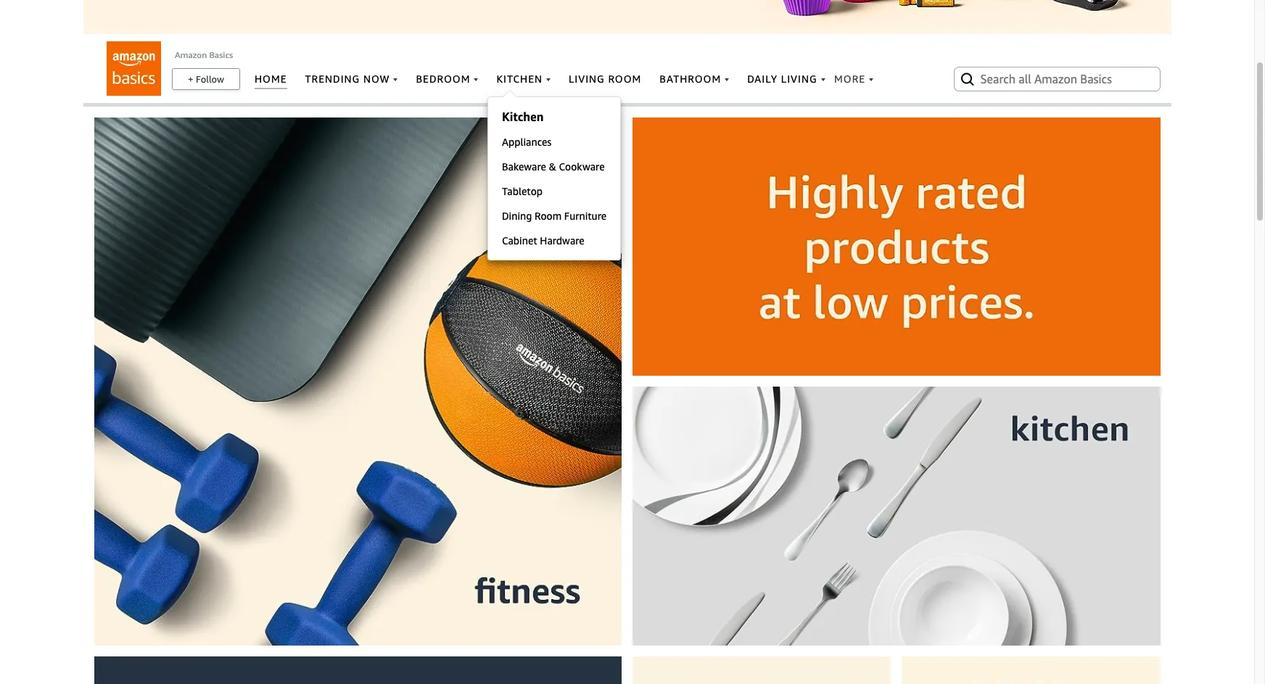 Task type: locate. For each thing, give the bounding box(es) containing it.
search image
[[959, 70, 976, 88]]

amazon basics logo image
[[107, 41, 161, 96]]

amazon basics link
[[175, 49, 233, 60]]

basics
[[209, 49, 233, 60]]

Search all Amazon Basics search field
[[981, 67, 1137, 91]]

+ follow
[[188, 73, 224, 85]]

+ follow button
[[173, 69, 239, 89]]

+
[[188, 73, 193, 85]]

amazon
[[175, 49, 207, 60]]



Task type: vqa. For each thing, say whether or not it's contained in the screenshot.
Basics
yes



Task type: describe. For each thing, give the bounding box(es) containing it.
amazon basics
[[175, 49, 233, 60]]

follow
[[196, 73, 224, 85]]



